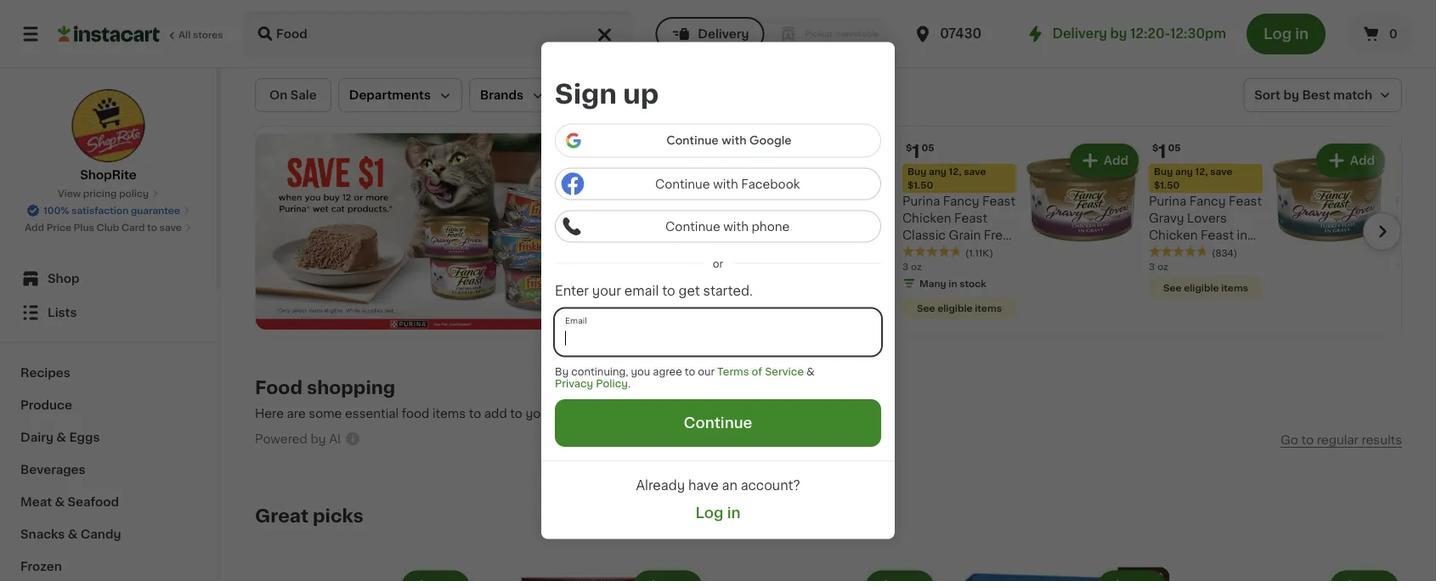 Task type: vqa. For each thing, say whether or not it's contained in the screenshot.
Save With Your Vital Care Card! Please Enter The Account Information Associated With Your Vital Care Card. If You Don'T Have A Card, You Can Signup For One On The Retailer Website.
no



Task type: locate. For each thing, give the bounding box(es) containing it.
see eligible items down many in stock
[[917, 304, 1003, 313]]

1 horizontal spatial 1
[[1159, 142, 1167, 160]]

chicken inside 'purina fancy feast gravy lovers chicken feast in gravy gourmet cat food in wet cat food gravy'
[[1150, 230, 1198, 241]]

with inside continue with facebook button
[[713, 178, 739, 190]]

100%
[[43, 206, 69, 216]]

0 vertical spatial see eligible items
[[1164, 283, 1249, 292]]

0 vertical spatial wet
[[903, 247, 927, 258]]

see eligible items button down many in stock
[[903, 297, 1017, 319]]

product group containing add
[[1270, 140, 1437, 302]]

2 3 from the left
[[1150, 262, 1156, 271]]

1 $1.50 from the left
[[908, 181, 934, 190]]

(1.11k)
[[966, 248, 994, 258]]

add price plus club card to save
[[25, 223, 182, 233]]

see eligible items down gourmet on the right of page
[[1164, 283, 1249, 292]]

1 horizontal spatial delivery
[[1053, 28, 1108, 40]]

0 horizontal spatial wet
[[903, 247, 927, 258]]

purina inside purina f
[[1396, 196, 1434, 207]]

0
[[1390, 28, 1398, 40]]

continue inside button
[[666, 220, 721, 232]]

delivery
[[1053, 28, 1108, 40], [698, 28, 749, 40]]

the more the meowier image
[[256, 133, 606, 330]]

1 1 from the left
[[913, 142, 920, 160]]

0 horizontal spatial see
[[917, 304, 936, 313]]

your left grocery
[[526, 408, 553, 420]]

or
[[713, 259, 724, 269]]

2 12, from the left
[[1196, 167, 1209, 176]]

1 horizontal spatial $
[[1153, 143, 1159, 153]]

1 vertical spatial log
[[696, 506, 724, 520]]

1 horizontal spatial eligible
[[1185, 283, 1220, 292]]

0 horizontal spatial buy
[[908, 167, 927, 176]]

buy any 12, save $1.50 up lovers
[[1155, 167, 1233, 190]]

snacks & candy link
[[10, 519, 207, 551]]

buy any 12, save $1.50
[[908, 167, 987, 190], [1155, 167, 1233, 190]]

add button for chicken
[[825, 145, 891, 176]]

1 horizontal spatial any
[[1176, 167, 1194, 176]]

0 horizontal spatial delivery
[[698, 28, 749, 40]]

0 horizontal spatial view
[[58, 189, 81, 199]]

2 oz from the left
[[1158, 262, 1169, 271]]

purina inside purina fancy feast chicken feast classic grain free wet cat food pate
[[903, 196, 941, 207]]

0 horizontal spatial any
[[929, 167, 947, 176]]

fancy
[[944, 196, 980, 207], [1190, 196, 1227, 207]]

0 horizontal spatial 12,
[[949, 167, 962, 176]]

2 fancy from the left
[[1190, 196, 1227, 207]]

your
[[592, 285, 621, 297], [526, 408, 553, 420]]

1 horizontal spatial buy
[[1155, 167, 1174, 176]]

an
[[722, 480, 738, 492]]

1 horizontal spatial 3
[[1150, 262, 1156, 271]]

purina image
[[621, 140, 651, 171]]

3 oz from the left
[[1405, 262, 1416, 271]]

see eligible items button for food
[[1150, 277, 1264, 299]]

1 horizontal spatial view
[[621, 256, 644, 266]]

wet down classic
[[903, 247, 927, 258]]

gravy down (834)
[[1208, 281, 1243, 292]]

2 any from the left
[[1176, 167, 1194, 176]]

1 horizontal spatial by
[[1111, 28, 1128, 40]]

$ 1 05
[[906, 142, 935, 160], [1153, 142, 1182, 160]]

1 $ from the left
[[906, 143, 913, 153]]

see eligible items for pate
[[917, 304, 1003, 313]]

2 add button from the left
[[1072, 145, 1138, 176]]

essential
[[345, 408, 399, 420]]

0 horizontal spatial 3 oz
[[903, 262, 923, 271]]

purina inside 'purina fancy feast gravy lovers chicken feast in gravy gourmet cat food in wet cat food gravy'
[[1150, 196, 1187, 207]]

by left ai
[[311, 434, 326, 445]]

wet inside purina fancy feast chicken feast classic grain free wet cat food pate
[[903, 247, 927, 258]]

1 any from the left
[[929, 167, 947, 176]]

to left add
[[469, 408, 481, 420]]

1 oz from the left
[[911, 262, 923, 271]]

continue down our
[[684, 416, 753, 431]]

chicken
[[903, 213, 952, 224], [1150, 230, 1198, 241]]

satisfaction
[[72, 206, 129, 216]]

100% satisfaction guarantee
[[43, 206, 180, 216]]

0 horizontal spatial $
[[906, 143, 913, 153]]

items down stock
[[975, 304, 1003, 313]]

2 horizontal spatial $
[[1400, 143, 1406, 153]]

$ for purina fancy feast gravy lovers chicken feast in gravy gourmet cat food in wet cat food gravy
[[1153, 143, 1159, 153]]

any up purina fancy feast chicken feast classic grain free wet cat food pate
[[929, 167, 947, 176]]

2 1 from the left
[[1159, 142, 1167, 160]]

1 horizontal spatial 12,
[[1196, 167, 1209, 176]]

1 horizontal spatial oz
[[1158, 262, 1169, 271]]

fancy inside 'purina fancy feast gravy lovers chicken feast in gravy gourmet cat food in wet cat food gravy'
[[1190, 196, 1227, 207]]

list.
[[606, 408, 627, 420]]

1 vertical spatial continue
[[666, 220, 721, 232]]

2 purina from the left
[[1150, 196, 1187, 207]]

0 horizontal spatial 05
[[922, 143, 935, 153]]

continue down more
[[666, 220, 721, 232]]

continue with facebook button
[[555, 168, 882, 200]]

0 vertical spatial log in
[[1264, 27, 1309, 41]]

started.
[[704, 285, 753, 297]]

& right the meat
[[55, 497, 65, 508]]

save
[[964, 167, 987, 176], [1211, 167, 1233, 176], [160, 223, 182, 233]]

fancy up "grain" at the right
[[944, 196, 980, 207]]

1 horizontal spatial log in
[[1264, 27, 1309, 41]]

1 vertical spatial eligible
[[938, 304, 973, 313]]

0 horizontal spatial eligible
[[938, 304, 973, 313]]

1 horizontal spatial $1.50
[[1155, 181, 1180, 190]]

food
[[402, 408, 430, 420]]

pricing
[[83, 189, 117, 199]]

privacy
[[555, 379, 594, 388]]

to
[[147, 223, 157, 233], [663, 285, 676, 297], [685, 367, 696, 377], [469, 408, 481, 420], [510, 408, 523, 420], [1302, 434, 1315, 446]]

delivery for delivery
[[698, 28, 749, 40]]

wet down (834)
[[1221, 264, 1245, 275]]

1 12, from the left
[[949, 167, 962, 176]]

$1.50 up 'purina fancy feast gravy lovers chicken feast in gravy gourmet cat food in wet cat food gravy' at right
[[1155, 181, 1180, 190]]

are
[[287, 408, 306, 420]]

1 horizontal spatial buy any 12, save $1.50
[[1155, 167, 1233, 190]]

seafood
[[68, 497, 119, 508]]

3 3 from the left
[[1396, 262, 1402, 271]]

fancy up lovers
[[1190, 196, 1227, 207]]

buy any 12, save $1.50 up purina fancy feast chicken feast classic grain free wet cat food pate
[[908, 167, 987, 190]]

log in for right log in button
[[1264, 27, 1309, 41]]

1 horizontal spatial your
[[592, 285, 621, 297]]

fancy inside purina fancy feast chicken feast classic grain free wet cat food pate
[[944, 196, 980, 207]]

meat & seafood
[[20, 497, 119, 508]]

gravy
[[1150, 213, 1185, 224], [1150, 247, 1185, 258], [1208, 281, 1243, 292]]

1 horizontal spatial 3 oz
[[1150, 262, 1169, 271]]

2 horizontal spatial oz
[[1405, 262, 1416, 271]]

buy up classic
[[908, 167, 927, 176]]

to right go
[[1302, 434, 1315, 446]]

lovers
[[1188, 213, 1228, 224]]

delivery button
[[656, 17, 765, 51]]

2 horizontal spatial add button
[[1319, 145, 1384, 176]]

2 the from the left
[[696, 183, 724, 198]]

1 horizontal spatial log
[[1264, 27, 1292, 41]]

0 vertical spatial by
[[1111, 28, 1128, 40]]

policy
[[119, 189, 149, 199]]

1 horizontal spatial 05
[[1169, 143, 1182, 153]]

log right 12:30pm
[[1264, 27, 1292, 41]]

None search field
[[243, 10, 634, 58]]

$ for purina fancy feast chicken feast classic grain free wet cat food pate
[[906, 143, 913, 153]]

go to regular results
[[1281, 434, 1403, 446]]

0 horizontal spatial $ 1 05
[[906, 142, 935, 160]]

0 horizontal spatial purina
[[903, 196, 941, 207]]

see eligible items button down gourmet on the right of page
[[1150, 277, 1264, 299]]

0 horizontal spatial save
[[160, 223, 182, 233]]

already have an account?
[[636, 480, 801, 492]]

feast up (834)
[[1230, 196, 1263, 207]]

log for bottom log in button
[[696, 506, 724, 520]]

eligible for gourmet
[[1185, 283, 1220, 292]]

purina
[[903, 196, 941, 207], [1150, 196, 1187, 207], [1396, 196, 1434, 207]]

2 $1.50 from the left
[[1155, 181, 1180, 190]]

1 horizontal spatial see
[[1164, 283, 1182, 292]]

your right enter
[[592, 285, 621, 297]]

0 horizontal spatial oz
[[911, 262, 923, 271]]

0 vertical spatial your
[[592, 285, 621, 297]]

1 horizontal spatial see eligible items
[[1164, 283, 1249, 292]]

purina for gravy
[[1150, 196, 1187, 207]]

feast
[[983, 196, 1016, 207], [1230, 196, 1263, 207], [955, 213, 988, 224], [1201, 230, 1235, 241]]

& right the service
[[807, 367, 815, 377]]

all left stores
[[179, 30, 191, 40]]

0 horizontal spatial add button
[[825, 145, 891, 176]]

1 vertical spatial items
[[975, 304, 1003, 313]]

save down guarantee
[[160, 223, 182, 233]]

3 add button from the left
[[1319, 145, 1384, 176]]

feast up free
[[983, 196, 1016, 207]]

in up (834)
[[1238, 230, 1248, 241]]

with left phone
[[724, 220, 749, 232]]

all stores
[[179, 30, 223, 40]]

0 horizontal spatial buy any 12, save $1.50
[[908, 167, 987, 190]]

to left our
[[685, 367, 696, 377]]

1 horizontal spatial fancy
[[1190, 196, 1227, 207]]

2 horizontal spatial 3 oz
[[1396, 262, 1416, 271]]

items right the food
[[433, 408, 466, 420]]

0 vertical spatial chicken
[[903, 213, 952, 224]]

see for food
[[917, 304, 936, 313]]

0 vertical spatial with
[[713, 178, 739, 190]]

card
[[122, 223, 145, 233]]

0 horizontal spatial see eligible items
[[917, 304, 1003, 313]]

0 vertical spatial see
[[1164, 283, 1182, 292]]

1 vertical spatial by
[[311, 434, 326, 445]]

produce
[[20, 400, 72, 412]]

view for view all
[[621, 256, 644, 266]]

save for feast
[[964, 167, 987, 176]]

fancy for feast
[[944, 196, 980, 207]]

1 horizontal spatial purina
[[1150, 196, 1187, 207]]

chicken down lovers
[[1150, 230, 1198, 241]]

2 $ from the left
[[1153, 143, 1159, 153]]

add price plus club card to save link
[[25, 221, 192, 235]]

you
[[631, 367, 651, 377]]

100% satisfaction guarantee button
[[26, 201, 190, 218]]

delivery for delivery by 12:20-12:30pm
[[1053, 28, 1108, 40]]

1 horizontal spatial save
[[964, 167, 987, 176]]

all stores link
[[58, 10, 224, 58]]

continue up meowier
[[656, 178, 710, 190]]

1 3 from the left
[[903, 262, 909, 271]]

sale
[[291, 89, 317, 101]]

continue for continue with facebook
[[656, 178, 710, 190]]

gourmet
[[1188, 247, 1241, 258]]

2 $ 1 05 from the left
[[1153, 142, 1182, 160]]

eligible down gourmet on the right of page
[[1185, 283, 1220, 292]]

save up lovers
[[1211, 167, 1233, 176]]

with up continue with phone
[[713, 178, 739, 190]]

view up email
[[621, 256, 644, 266]]

get
[[679, 285, 700, 297]]

0 horizontal spatial $1.50
[[908, 181, 934, 190]]

2 horizontal spatial items
[[1222, 283, 1249, 292]]

eggs
[[69, 432, 100, 444]]

1 buy any 12, save $1.50 from the left
[[908, 167, 987, 190]]

product group
[[777, 140, 1017, 323], [1024, 140, 1264, 302], [1270, 140, 1437, 302], [255, 568, 474, 582], [487, 568, 706, 582], [720, 568, 938, 582], [952, 568, 1171, 582], [1184, 568, 1403, 582]]

in left stock
[[949, 279, 958, 288]]

0 horizontal spatial your
[[526, 408, 553, 420]]

continue for continue
[[684, 416, 753, 431]]

1 horizontal spatial chicken
[[1150, 230, 1198, 241]]

candy
[[81, 529, 121, 541]]

delivery by 12:20-12:30pm
[[1053, 28, 1227, 40]]

delivery inside button
[[698, 28, 749, 40]]

the up continue with phone button
[[696, 183, 724, 198]]

picks
[[313, 508, 364, 525]]

2 3 oz from the left
[[1150, 262, 1169, 271]]

1 vertical spatial view
[[621, 256, 644, 266]]

2 buy any 12, save $1.50 from the left
[[1155, 167, 1233, 190]]

0 vertical spatial log
[[1264, 27, 1292, 41]]

purina for chicken
[[903, 196, 941, 207]]

1 horizontal spatial the
[[696, 183, 724, 198]]

2 horizontal spatial save
[[1211, 167, 1233, 176]]

2 05 from the left
[[1169, 143, 1182, 153]]

gravy left gourmet on the right of page
[[1150, 247, 1185, 258]]

view up 100% in the top of the page
[[58, 189, 81, 199]]

1 3 oz from the left
[[903, 262, 923, 271]]

by left 12:20-
[[1111, 28, 1128, 40]]

0 horizontal spatial chicken
[[903, 213, 952, 224]]

f
[[1437, 196, 1437, 207]]

1 vertical spatial wet
[[1221, 264, 1245, 275]]

items down (834)
[[1222, 283, 1249, 292]]

0 vertical spatial view
[[58, 189, 81, 199]]

05 for purina fancy feast gravy lovers chicken feast in gravy gourmet cat food in wet cat food gravy
[[1169, 143, 1182, 153]]

2 horizontal spatial purina
[[1396, 196, 1434, 207]]

0 horizontal spatial log in
[[696, 506, 741, 520]]

log for right log in button
[[1264, 27, 1292, 41]]

0 vertical spatial continue
[[656, 178, 710, 190]]

& for eggs
[[56, 432, 66, 444]]

12, up purina fancy feast chicken feast classic grain free wet cat food pate
[[949, 167, 962, 176]]

see eligible items
[[1164, 283, 1249, 292], [917, 304, 1003, 313]]

dairy & eggs
[[20, 432, 100, 444]]

sign
[[555, 82, 617, 108]]

0 vertical spatial gravy
[[1150, 213, 1185, 224]]

buy up 'purina fancy feast gravy lovers chicken feast in gravy gourmet cat food in wet cat food gravy' at right
[[1155, 167, 1174, 176]]

buy any 12, save $1.50 for lovers
[[1155, 167, 1233, 190]]

by continuing, you agree to our terms of service & privacy policy .
[[555, 367, 815, 388]]

add
[[485, 408, 507, 420]]

0 horizontal spatial 1
[[913, 142, 920, 160]]

purina fancy feast chicken feast classic grain free wet cat food pate
[[903, 196, 1016, 258]]

1 add button from the left
[[825, 145, 891, 176]]

&
[[807, 367, 815, 377], [56, 432, 66, 444], [55, 497, 65, 508], [68, 529, 78, 541]]

0 vertical spatial items
[[1222, 283, 1249, 292]]

cat inside purina fancy feast chicken feast classic grain free wet cat food pate
[[930, 247, 951, 258]]

free
[[984, 230, 1011, 241]]

continue button
[[555, 400, 882, 447]]

view for view pricing policy
[[58, 189, 81, 199]]

oz for wet
[[911, 262, 923, 271]]

0 horizontal spatial by
[[311, 434, 326, 445]]

any for chicken
[[929, 167, 947, 176]]

3 purina from the left
[[1396, 196, 1434, 207]]

plus
[[74, 223, 94, 233]]

0 vertical spatial all
[[179, 30, 191, 40]]

1 for purina fancy feast chicken feast classic grain free wet cat food pate
[[913, 142, 920, 160]]

account?
[[741, 480, 801, 492]]

0 horizontal spatial all
[[179, 30, 191, 40]]

the up meowier
[[621, 183, 649, 198]]

0 horizontal spatial see eligible items button
[[903, 297, 1017, 319]]

many
[[920, 279, 947, 288]]

0 horizontal spatial log in button
[[676, 504, 761, 522]]

& left candy
[[68, 529, 78, 541]]

see for cat
[[1164, 283, 1182, 292]]

great
[[255, 508, 309, 525]]

1 vertical spatial all
[[646, 256, 658, 266]]

delivery by 12:20-12:30pm link
[[1026, 24, 1227, 44]]

0 vertical spatial cat
[[930, 247, 951, 258]]

gravy left lovers
[[1150, 213, 1185, 224]]

1 horizontal spatial $ 1 05
[[1153, 142, 1182, 160]]

1 05 from the left
[[922, 143, 935, 153]]

& left eggs
[[56, 432, 66, 444]]

1 horizontal spatial items
[[975, 304, 1003, 313]]

2 vertical spatial continue
[[684, 416, 753, 431]]

eligible down many in stock
[[938, 304, 973, 313]]

1 purina from the left
[[903, 196, 941, 207]]

1 $ 1 05 from the left
[[906, 142, 935, 160]]

1 vertical spatial see eligible items
[[917, 304, 1003, 313]]

0 vertical spatial eligible
[[1185, 283, 1220, 292]]

shoprite
[[80, 169, 137, 181]]

buy for purina fancy feast chicken feast classic grain free wet cat food pate
[[908, 167, 927, 176]]

in down gourmet on the right of page
[[1208, 264, 1218, 275]]

$1.50 up classic
[[908, 181, 934, 190]]

2 horizontal spatial 3
[[1396, 262, 1402, 271]]

of
[[752, 367, 763, 377]]

3 oz
[[903, 262, 923, 271], [1150, 262, 1169, 271], [1396, 262, 1416, 271]]

1 fancy from the left
[[944, 196, 980, 207]]

with inside continue with phone button
[[724, 220, 749, 232]]

2 buy from the left
[[1155, 167, 1174, 176]]

log down have
[[696, 506, 724, 520]]

with for facebook
[[713, 178, 739, 190]]

to inside by continuing, you agree to our terms of service & privacy policy .
[[685, 367, 696, 377]]

chicken up classic
[[903, 213, 952, 224]]

0 horizontal spatial log
[[696, 506, 724, 520]]

2 vertical spatial gravy
[[1208, 281, 1243, 292]]

save up purina fancy feast chicken feast classic grain free wet cat food pate
[[964, 167, 987, 176]]

★★★★★
[[903, 246, 963, 258], [903, 246, 963, 258], [1150, 246, 1209, 258], [1150, 246, 1209, 258]]

in left 0 button
[[1296, 27, 1309, 41]]

0 horizontal spatial the
[[621, 183, 649, 198]]

1
[[913, 142, 920, 160], [1159, 142, 1167, 160]]

1 vertical spatial see
[[917, 304, 936, 313]]

continue with facebook
[[656, 178, 800, 190]]

0 vertical spatial log in button
[[1247, 14, 1326, 54]]

all up enter your email to get started.
[[646, 256, 658, 266]]

1 buy from the left
[[908, 167, 927, 176]]

0 horizontal spatial 3
[[903, 262, 909, 271]]

any up lovers
[[1176, 167, 1194, 176]]

12, up lovers
[[1196, 167, 1209, 176]]

Email email field
[[555, 309, 882, 356]]



Task type: describe. For each thing, give the bounding box(es) containing it.
here
[[255, 408, 284, 420]]

any for gravy
[[1176, 167, 1194, 176]]

07430 button
[[913, 10, 1015, 58]]

snacks
[[20, 529, 65, 541]]

see eligible items for food
[[1164, 283, 1249, 292]]

enter
[[555, 285, 589, 297]]

add for purina fancy feast chicken feast classic grain free wet cat food pate
[[858, 155, 883, 167]]

view pricing policy
[[58, 189, 149, 199]]

on
[[270, 89, 288, 101]]

add button for gravy
[[1072, 145, 1138, 176]]

to right add
[[510, 408, 523, 420]]

3 for wet
[[903, 262, 909, 271]]

in down an at the right of page
[[728, 506, 741, 520]]

club
[[97, 223, 119, 233]]

2 vertical spatial items
[[433, 408, 466, 420]]

12, for feast
[[949, 167, 962, 176]]

beverages link
[[10, 454, 207, 486]]

$1.50 for purina fancy feast chicken feast classic grain free wet cat food pate
[[908, 181, 934, 190]]

add for purina fancy feast gravy lovers chicken feast in gravy gourmet cat food in wet cat food gravy
[[1104, 155, 1129, 167]]

food shopping
[[255, 379, 396, 397]]

many in stock
[[920, 279, 987, 288]]

meat & seafood link
[[10, 486, 207, 519]]

chicken inside purina fancy feast chicken feast classic grain free wet cat food pate
[[903, 213, 952, 224]]

beverages
[[20, 464, 86, 476]]

here are some essential food items to add to your grocery list.
[[255, 408, 627, 420]]

purina f
[[1396, 196, 1437, 292]]

feast up "grain" at the right
[[955, 213, 988, 224]]

buy for purina fancy feast gravy lovers chicken feast in gravy gourmet cat food in wet cat food gravy
[[1155, 167, 1174, 176]]

food inside purina fancy feast chicken feast classic grain free wet cat food pate
[[954, 247, 985, 258]]

with for phone
[[724, 220, 749, 232]]

dairy
[[20, 432, 53, 444]]

to left get
[[663, 285, 676, 297]]

save for lovers
[[1211, 167, 1233, 176]]

12, for lovers
[[1196, 167, 1209, 176]]

shoprite logo image
[[71, 88, 146, 163]]

& for candy
[[68, 529, 78, 541]]

2 vertical spatial cat
[[1150, 281, 1171, 292]]

recipes
[[20, 367, 70, 379]]

continue with phone button
[[555, 210, 882, 243]]

feast up gourmet on the right of page
[[1201, 230, 1235, 241]]

3 oz for gravy
[[1150, 262, 1169, 271]]

log in for bottom log in button
[[696, 506, 741, 520]]

the more the meowier nsored
[[621, 183, 724, 232]]

1 for purina fancy feast gravy lovers chicken feast in gravy gourmet cat food in wet cat food gravy
[[1159, 142, 1167, 160]]

have
[[689, 480, 719, 492]]

view pricing policy link
[[58, 187, 159, 201]]

by for powered
[[311, 434, 326, 445]]

3 oz for wet
[[903, 262, 923, 271]]

buy any 12, save $1.50 for feast
[[908, 167, 987, 190]]

07430
[[941, 28, 982, 40]]

view all
[[621, 256, 658, 266]]

service
[[765, 367, 804, 377]]

powered by ai link
[[255, 431, 362, 452]]

classic
[[903, 230, 946, 241]]

& inside by continuing, you agree to our terms of service & privacy policy .
[[807, 367, 815, 377]]

frozen
[[20, 561, 62, 573]]

service type group
[[656, 17, 893, 51]]

nsored
[[640, 222, 673, 232]]

email
[[625, 285, 659, 297]]

1 vertical spatial gravy
[[1150, 247, 1185, 258]]

our
[[698, 367, 715, 377]]

great picks
[[255, 508, 364, 525]]

1 vertical spatial log in button
[[676, 504, 761, 522]]

agree
[[653, 367, 683, 377]]

3 for gravy
[[1150, 262, 1156, 271]]

items for pate
[[975, 304, 1003, 313]]

shopping
[[307, 379, 396, 397]]

more
[[653, 183, 692, 198]]

1 horizontal spatial log in button
[[1247, 14, 1326, 54]]

regular
[[1318, 434, 1360, 446]]

3 $ from the left
[[1400, 143, 1406, 153]]

& for seafood
[[55, 497, 65, 508]]

sign up
[[555, 82, 659, 108]]

0 button
[[1347, 14, 1417, 54]]

1 horizontal spatial all
[[646, 256, 658, 266]]

1 the from the left
[[621, 183, 649, 198]]

ai
[[329, 434, 341, 445]]

dairy & eggs link
[[10, 422, 207, 454]]

meowier
[[621, 202, 687, 216]]

privacy policy link
[[555, 378, 628, 390]]

on sale button
[[255, 78, 331, 112]]

facebook
[[742, 178, 800, 190]]

up
[[623, 82, 659, 108]]

already
[[636, 480, 685, 492]]

to down guarantee
[[147, 223, 157, 233]]

3 3 oz from the left
[[1396, 262, 1416, 271]]

recipes link
[[10, 357, 207, 389]]

$ 1 05 for purina fancy feast chicken feast classic grain free wet cat food pate
[[906, 142, 935, 160]]

(834)
[[1212, 248, 1238, 258]]

enter your email to get started.
[[555, 285, 753, 297]]

purina fancy feast gravy lovers chicken feast in gravy gourmet cat food in wet cat food gravy
[[1150, 196, 1263, 292]]

oz for gravy
[[1158, 262, 1169, 271]]

see eligible items button for pate
[[903, 297, 1017, 319]]

shop
[[48, 273, 79, 285]]

on sale
[[270, 89, 317, 101]]

fancy for lovers
[[1190, 196, 1227, 207]]

add for purina f
[[1351, 155, 1376, 167]]

lists link
[[10, 296, 207, 330]]

phone
[[752, 220, 790, 232]]

12:30pm
[[1171, 28, 1227, 40]]

eligible for cat
[[938, 304, 973, 313]]

snacks & candy
[[20, 529, 121, 541]]

lists
[[48, 307, 77, 319]]

grain
[[949, 230, 981, 241]]

go to regular results button
[[1281, 434, 1403, 447]]

continue with phone
[[666, 220, 790, 232]]

shop link
[[10, 262, 207, 296]]

05 for purina fancy feast chicken feast classic grain free wet cat food pate
[[922, 143, 935, 153]]

instacart logo image
[[58, 24, 160, 44]]

terms
[[718, 367, 750, 377]]

by for delivery
[[1111, 28, 1128, 40]]

grocery
[[556, 408, 603, 420]]

stores
[[193, 30, 223, 40]]

.
[[628, 379, 631, 388]]

1 vertical spatial cat
[[1150, 264, 1171, 275]]

items for food
[[1222, 283, 1249, 292]]

wet inside 'purina fancy feast gravy lovers chicken feast in gravy gourmet cat food in wet cat food gravy'
[[1221, 264, 1245, 275]]

results
[[1363, 434, 1403, 446]]

$ 1 05 for purina fancy feast gravy lovers chicken feast in gravy gourmet cat food in wet cat food gravy
[[1153, 142, 1182, 160]]

continue for continue with phone
[[666, 220, 721, 232]]

$1.50 for purina fancy feast gravy lovers chicken feast in gravy gourmet cat food in wet cat food gravy
[[1155, 181, 1180, 190]]

go
[[1281, 434, 1299, 446]]

produce link
[[10, 389, 207, 422]]

guarantee
[[131, 206, 180, 216]]

policy
[[596, 379, 628, 388]]

12:20-
[[1131, 28, 1171, 40]]

pate
[[988, 247, 1015, 258]]

terms of service link
[[718, 366, 804, 378]]

to inside button
[[1302, 434, 1315, 446]]



